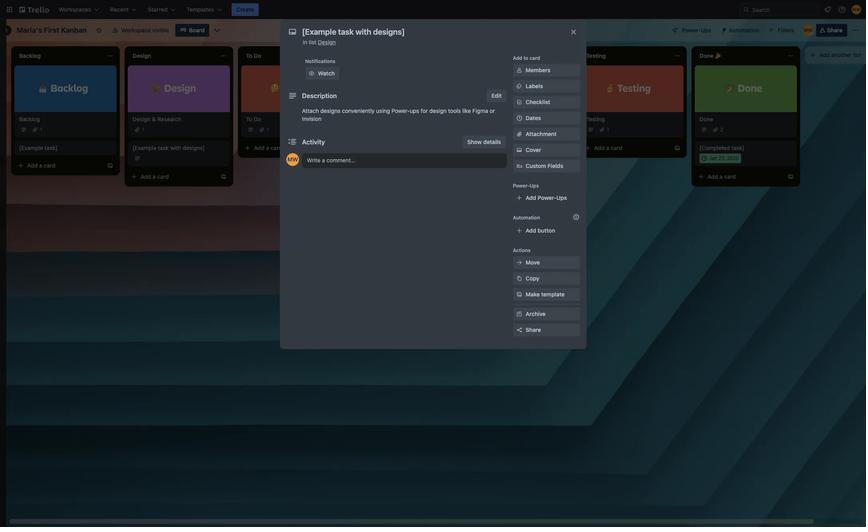 Task type: describe. For each thing, give the bounding box(es) containing it.
workspace visible
[[121, 27, 169, 34]]

attach designs conveniently using power-ups for design tools like figma or invision
[[302, 108, 495, 122]]

or
[[490, 108, 495, 114]]

show menu image
[[852, 26, 860, 34]]

sm image for members
[[516, 66, 524, 74]]

move
[[526, 259, 540, 266]]

add button
[[526, 227, 556, 234]]

picking
[[491, 169, 510, 175]]

activity
[[302, 139, 325, 146]]

description
[[302, 92, 337, 100]]

move link
[[513, 257, 581, 269]]

add another list
[[820, 52, 862, 58]]

kanban
[[61, 26, 87, 34]]

details
[[484, 139, 501, 145]]

labels link
[[513, 80, 581, 93]]

watch button
[[306, 67, 340, 80]]

cover link
[[513, 144, 581, 157]]

prioritize
[[473, 161, 496, 167]]

0 vertical spatial share button
[[817, 24, 848, 37]]

attachment button
[[513, 128, 581, 141]]

sm image for cover
[[516, 146, 524, 154]]

workspace visible button
[[107, 24, 174, 37]]

0 horizontal spatial automation
[[513, 215, 541, 221]]

backlog
[[19, 116, 40, 123]]

determines
[[497, 192, 527, 199]]

add power-ups
[[526, 195, 567, 201]]

2 1 from the left
[[142, 127, 145, 133]]

sm image for checklist
[[516, 98, 524, 106]]

fields
[[548, 163, 564, 169]]

new
[[520, 169, 530, 175]]

0 horizontal spatial design
[[133, 116, 151, 123]]

[completed task]
[[700, 145, 745, 151]]

work.
[[532, 169, 546, 175]]

add to card
[[513, 55, 541, 61]]

attachment
[[526, 131, 557, 137]]

before
[[473, 169, 490, 175]]

2 vertical spatial team
[[473, 200, 486, 207]]

1 horizontal spatial design
[[318, 39, 336, 46]]

code
[[473, 116, 487, 123]]

workspace
[[121, 27, 151, 34]]

the down of on the right top of page
[[473, 192, 482, 199]]

review
[[488, 116, 507, 123]]

figma
[[473, 108, 489, 114]]

ups inside button
[[702, 27, 712, 34]]

list
[[515, 145, 524, 151]]

sm image for move
[[516, 259, 524, 267]]

design
[[430, 108, 447, 114]]

1 vertical spatial up
[[512, 169, 518, 175]]

this list has the list limits power- up enabled, to help the team prioritize and remove bottlenecks before picking up new work. the list will be highlighted if the number of cards in it passes the limit that the team determines based on team size. link
[[473, 144, 566, 208]]

this list has the list limits power- up enabled, to help the team prioritize and remove bottlenecks before picking up new work. the list will be highlighted if the number of cards in it passes the limit that the team determines based on team size.
[[473, 145, 565, 207]]

[example task] link
[[19, 144, 112, 152]]

power-ups button
[[667, 24, 717, 37]]

1 vertical spatial ups
[[530, 183, 539, 189]]

sm image for make template
[[516, 291, 524, 299]]

design & research link
[[133, 115, 225, 123]]

visible
[[152, 27, 169, 34]]

power-ups inside button
[[683, 27, 712, 34]]

will
[[482, 176, 491, 183]]

search image
[[744, 6, 750, 13]]

1 for backlog
[[40, 127, 42, 133]]

Search field
[[750, 4, 820, 16]]

this
[[473, 145, 484, 151]]

design & research
[[133, 116, 182, 123]]

task] for [completed task]
[[732, 145, 745, 151]]

board link
[[176, 24, 210, 37]]

and
[[497, 161, 507, 167]]

code review link
[[473, 115, 566, 123]]

dates button
[[513, 112, 581, 125]]

add another list button
[[806, 46, 867, 64]]

archive
[[526, 311, 546, 318]]

jan 23, 2020
[[710, 155, 740, 161]]

to do
[[246, 116, 261, 123]]

list up of on the right top of page
[[473, 176, 481, 183]]

template
[[542, 291, 565, 298]]

testing link
[[587, 115, 679, 123]]

custom fields button
[[513, 162, 581, 170]]

2
[[721, 127, 724, 133]]

doing
[[360, 116, 375, 123]]

attach
[[302, 108, 319, 114]]

add power-ups link
[[513, 192, 581, 205]]

1 for testing
[[608, 127, 610, 133]]

limit
[[536, 184, 547, 191]]

filters button
[[766, 24, 797, 37]]

Board name text field
[[13, 24, 91, 37]]

in list design
[[303, 39, 336, 46]]

sm image for archive
[[516, 311, 524, 319]]

designs]
[[183, 145, 205, 151]]

1 vertical spatial maria williams (mariawilliams94) image
[[286, 153, 299, 166]]

primary element
[[0, 0, 867, 19]]

help
[[512, 153, 523, 159]]

add button button
[[513, 225, 581, 237]]

of
[[473, 184, 478, 191]]

jan
[[710, 155, 718, 161]]

custom fields
[[526, 163, 564, 169]]

the
[[547, 169, 557, 175]]

power- inside this list has the list limits power- up enabled, to help the team prioritize and remove bottlenecks before picking up new work. the list will be highlighted if the number of cards in it passes the limit that the team determines based on team size.
[[543, 145, 561, 151]]

button
[[538, 227, 556, 234]]

to do link
[[246, 115, 339, 123]]

if
[[530, 176, 534, 183]]

&
[[152, 116, 156, 123]]

has
[[495, 145, 504, 151]]

it
[[502, 184, 505, 191]]

checklist link
[[513, 96, 581, 109]]

make template link
[[513, 289, 581, 301]]

design link
[[318, 39, 336, 46]]

task] for [example task]
[[45, 145, 58, 151]]



Task type: vqa. For each thing, say whether or not it's contained in the screenshot.
3rd 1 from the right
yes



Task type: locate. For each thing, give the bounding box(es) containing it.
task
[[158, 145, 169, 151]]

up down 'this'
[[473, 153, 480, 159]]

backlog link
[[19, 115, 112, 123]]

members link
[[513, 64, 581, 77]]

create from template… image
[[675, 145, 681, 151], [221, 174, 227, 180], [788, 174, 795, 180], [561, 254, 568, 260]]

1 horizontal spatial in
[[496, 184, 500, 191]]

ups down that
[[557, 195, 567, 201]]

0 vertical spatial to
[[524, 55, 529, 61]]

power- inside attach designs conveniently using power-ups for design tools like figma or invision
[[392, 108, 410, 114]]

sm image inside copy link
[[516, 275, 524, 283]]

power- inside button
[[683, 27, 702, 34]]

maria williams (mariawilliams94) image
[[803, 25, 814, 36], [286, 153, 299, 166]]

card
[[530, 55, 541, 61], [271, 145, 283, 151], [611, 145, 623, 151], [44, 162, 56, 169], [384, 162, 396, 169], [157, 173, 169, 180], [725, 173, 737, 180]]

copy link
[[513, 273, 581, 285]]

1 horizontal spatial power-ups
[[683, 27, 712, 34]]

sm image down add to card
[[516, 66, 524, 74]]

research
[[158, 116, 182, 123]]

0 vertical spatial up
[[473, 153, 480, 159]]

[example down backlog on the left top
[[19, 145, 43, 151]]

sm image down actions
[[516, 259, 524, 267]]

ups left automation "button"
[[702, 27, 712, 34]]

sm image inside the cover link
[[516, 146, 524, 154]]

designs
[[321, 108, 341, 114]]

remove
[[509, 161, 528, 167]]

1 horizontal spatial [example
[[133, 145, 157, 151]]

in left design "link"
[[303, 39, 308, 46]]

0 horizontal spatial [example
[[19, 145, 43, 151]]

1 horizontal spatial create from template… image
[[448, 163, 454, 169]]

1 vertical spatial automation
[[513, 215, 541, 221]]

1 horizontal spatial to
[[524, 55, 529, 61]]

share button down 0 notifications icon at the top
[[817, 24, 848, 37]]

1 horizontal spatial share button
[[817, 24, 848, 37]]

passes
[[507, 184, 525, 191]]

0 horizontal spatial power-ups
[[513, 183, 539, 189]]

using
[[376, 108, 390, 114]]

ups up based
[[530, 183, 539, 189]]

0 horizontal spatial share button
[[513, 324, 581, 337]]

Jan 23, 2020 checkbox
[[700, 154, 742, 163]]

edit button
[[487, 90, 507, 102]]

1 down to do link
[[267, 127, 269, 133]]

with
[[170, 145, 181, 151]]

1 [example from the left
[[19, 145, 43, 151]]

be
[[492, 176, 499, 183]]

to
[[246, 116, 252, 123]]

23,
[[719, 155, 726, 161]]

4 sm image from the top
[[516, 291, 524, 299]]

maria's
[[17, 26, 42, 34]]

1 down 'design & research'
[[142, 127, 145, 133]]

add a card
[[254, 145, 283, 151], [595, 145, 623, 151], [27, 162, 56, 169], [368, 162, 396, 169], [141, 173, 169, 180], [708, 173, 737, 180]]

None text field
[[298, 25, 562, 39]]

list inside button
[[854, 52, 862, 58]]

for
[[421, 108, 428, 114]]

2 [example from the left
[[133, 145, 157, 151]]

0 vertical spatial share
[[828, 27, 843, 34]]

maria's first kanban
[[17, 26, 87, 34]]

1 down testing link
[[608, 127, 610, 133]]

1 vertical spatial power-ups
[[513, 183, 539, 189]]

a
[[266, 145, 269, 151], [607, 145, 610, 151], [39, 162, 42, 169], [380, 162, 383, 169], [153, 173, 156, 180], [720, 173, 723, 180]]

team up bottlenecks
[[534, 153, 547, 159]]

sm image up code review link
[[516, 98, 524, 106]]

like
[[463, 108, 471, 114]]

sm image inside watch button
[[308, 70, 316, 78]]

3 1 from the left
[[267, 127, 269, 133]]

show details
[[468, 139, 501, 145]]

sm image left make at right bottom
[[516, 291, 524, 299]]

the right if
[[535, 176, 544, 183]]

1 sm image from the top
[[516, 66, 524, 74]]

create button
[[232, 3, 259, 16]]

first
[[44, 26, 59, 34]]

cover
[[526, 147, 542, 153]]

the down if
[[526, 184, 535, 191]]

create from template… image
[[107, 163, 114, 169], [448, 163, 454, 169]]

sm image left the watch in the left top of the page
[[308, 70, 316, 78]]

star or unstar board image
[[96, 27, 102, 34]]

Write a comment text field
[[302, 153, 507, 168]]

share down archive
[[526, 327, 541, 334]]

invision
[[302, 116, 322, 122]]

customize views image
[[214, 26, 222, 34]]

enabled,
[[481, 153, 504, 159]]

list up enabled,
[[486, 145, 493, 151]]

in left it
[[496, 184, 500, 191]]

0 horizontal spatial task]
[[45, 145, 58, 151]]

code review
[[473, 116, 507, 123]]

0 horizontal spatial ups
[[530, 183, 539, 189]]

sm image
[[308, 70, 316, 78], [516, 82, 524, 90], [516, 98, 524, 106], [516, 275, 524, 283], [516, 311, 524, 319]]

automation up add button on the top right of page
[[513, 215, 541, 221]]

0 horizontal spatial create from template… image
[[107, 163, 114, 169]]

up up highlighted
[[512, 169, 518, 175]]

4 1 from the left
[[608, 127, 610, 133]]

create
[[237, 6, 254, 13]]

tools
[[449, 108, 461, 114]]

[example for [example task with designs]
[[133, 145, 157, 151]]

0 vertical spatial in
[[303, 39, 308, 46]]

[completed task] link
[[700, 144, 793, 152]]

to up members
[[524, 55, 529, 61]]

2 sm image from the top
[[516, 146, 524, 154]]

open information menu image
[[839, 6, 847, 14]]

0 horizontal spatial to
[[505, 153, 510, 159]]

to inside this list has the list limits power- up enabled, to help the team prioritize and remove bottlenecks before picking up new work. the list will be highlighted if the number of cards in it passes the limit that the team determines based on team size.
[[505, 153, 510, 159]]

share
[[828, 27, 843, 34], [526, 327, 541, 334]]

conveniently
[[342, 108, 375, 114]]

sm image inside labels "link"
[[516, 82, 524, 90]]

1 vertical spatial share
[[526, 327, 541, 334]]

task] inside [example task] link
[[45, 145, 58, 151]]

[example task with designs] link
[[133, 144, 225, 152]]

1 create from template… image from the left
[[107, 163, 114, 169]]

show details link
[[463, 136, 506, 149]]

1 vertical spatial design
[[133, 116, 151, 123]]

sm image inside make template link
[[516, 291, 524, 299]]

0 vertical spatial ups
[[702, 27, 712, 34]]

1 horizontal spatial ups
[[557, 195, 567, 201]]

in inside this list has the list limits power- up enabled, to help the team prioritize and remove bottlenecks before picking up new work. the list will be highlighted if the number of cards in it passes the limit that the team determines based on team size.
[[496, 184, 500, 191]]

1 for to do
[[267, 127, 269, 133]]

show
[[468, 139, 482, 145]]

automation
[[730, 27, 760, 34], [513, 215, 541, 221]]

highlighted
[[500, 176, 529, 183]]

the down limits
[[524, 153, 533, 159]]

[example task]
[[19, 145, 58, 151]]

share left 'show menu' icon
[[828, 27, 843, 34]]

limits
[[526, 145, 541, 151]]

doing link
[[360, 115, 452, 123]]

design
[[318, 39, 336, 46], [133, 116, 151, 123]]

0 vertical spatial power-ups
[[683, 27, 712, 34]]

testing
[[587, 116, 605, 123]]

list right another
[[854, 52, 862, 58]]

1 task] from the left
[[45, 145, 58, 151]]

team down cards
[[483, 192, 496, 199]]

0 vertical spatial automation
[[730, 27, 760, 34]]

0 horizontal spatial maria williams (mariawilliams94) image
[[286, 153, 299, 166]]

design up notifications
[[318, 39, 336, 46]]

task]
[[45, 145, 58, 151], [732, 145, 745, 151]]

1 vertical spatial share button
[[513, 324, 581, 337]]

task] up '2020'
[[732, 145, 745, 151]]

sm image left copy
[[516, 275, 524, 283]]

watch
[[318, 70, 335, 77]]

sm image left "labels"
[[516, 82, 524, 90]]

[example left task
[[133, 145, 157, 151]]

power-
[[683, 27, 702, 34], [392, 108, 410, 114], [543, 145, 561, 151], [513, 183, 530, 189], [538, 195, 557, 201]]

sm image inside archive link
[[516, 311, 524, 319]]

2 task] from the left
[[732, 145, 745, 151]]

task] down backlog "link"
[[45, 145, 58, 151]]

2020
[[728, 155, 740, 161]]

0 vertical spatial team
[[534, 153, 547, 159]]

maria williams (mariawilliams94) image
[[853, 5, 862, 14]]

that
[[548, 184, 559, 191]]

sm image for labels
[[516, 82, 524, 90]]

the right has
[[505, 145, 514, 151]]

make template
[[526, 291, 565, 298]]

list left design "link"
[[309, 39, 317, 46]]

sm image up remove
[[516, 146, 524, 154]]

0 horizontal spatial in
[[303, 39, 308, 46]]

custom
[[526, 163, 547, 169]]

size.
[[488, 200, 499, 207]]

on
[[545, 192, 552, 199]]

1 horizontal spatial automation
[[730, 27, 760, 34]]

2 vertical spatial ups
[[557, 195, 567, 201]]

0 horizontal spatial share
[[526, 327, 541, 334]]

sm image for watch
[[308, 70, 316, 78]]

[completed
[[700, 145, 731, 151]]

sm image left archive
[[516, 311, 524, 319]]

2 horizontal spatial ups
[[702, 27, 712, 34]]

sm image inside move link
[[516, 259, 524, 267]]

2 create from template… image from the left
[[448, 163, 454, 169]]

task] inside "[completed task]" 'link'
[[732, 145, 745, 151]]

sm image inside members link
[[516, 66, 524, 74]]

done
[[700, 116, 714, 123]]

design left '&'
[[133, 116, 151, 123]]

do
[[254, 116, 261, 123]]

sm image
[[516, 66, 524, 74], [516, 146, 524, 154], [516, 259, 524, 267], [516, 291, 524, 299]]

1 vertical spatial team
[[483, 192, 496, 199]]

1 vertical spatial to
[[505, 153, 510, 159]]

0 vertical spatial maria williams (mariawilliams94) image
[[803, 25, 814, 36]]

1 up [example task]
[[40, 127, 42, 133]]

[example
[[19, 145, 43, 151], [133, 145, 157, 151]]

1 1 from the left
[[40, 127, 42, 133]]

done link
[[700, 115, 793, 123]]

1 horizontal spatial share
[[828, 27, 843, 34]]

0 notifications image
[[824, 5, 833, 14]]

automation down search icon
[[730, 27, 760, 34]]

sm image for copy
[[516, 275, 524, 283]]

1 horizontal spatial maria williams (mariawilliams94) image
[[803, 25, 814, 36]]

checklist
[[526, 99, 551, 106]]

to up and
[[505, 153, 510, 159]]

1 horizontal spatial up
[[512, 169, 518, 175]]

share button
[[817, 24, 848, 37], [513, 324, 581, 337]]

sm image inside checklist link
[[516, 98, 524, 106]]

1 vertical spatial in
[[496, 184, 500, 191]]

board
[[189, 27, 205, 34]]

[example for [example task]
[[19, 145, 43, 151]]

3 sm image from the top
[[516, 259, 524, 267]]

1 horizontal spatial task]
[[732, 145, 745, 151]]

share button down archive link
[[513, 324, 581, 337]]

automation inside automation "button"
[[730, 27, 760, 34]]

actions
[[513, 248, 531, 254]]

0 vertical spatial design
[[318, 39, 336, 46]]

dates
[[526, 115, 542, 122]]

team left size.
[[473, 200, 486, 207]]

1
[[40, 127, 42, 133], [142, 127, 145, 133], [267, 127, 269, 133], [608, 127, 610, 133]]

0 horizontal spatial up
[[473, 153, 480, 159]]



